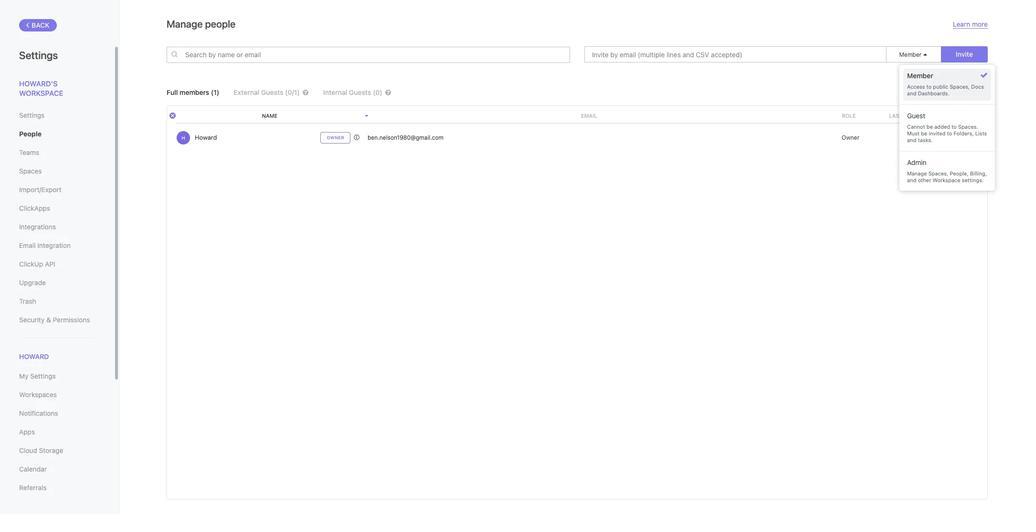 Task type: vqa. For each thing, say whether or not it's contained in the screenshot.
Agenda items from your calendars will show here.'s 'learn more' link
no



Task type: locate. For each thing, give the bounding box(es) containing it.
members
[[180, 88, 209, 96]]

3 and from the top
[[908, 177, 917, 183]]

2 vertical spatial settings
[[30, 373, 56, 381]]

0 vertical spatial and
[[908, 90, 917, 97]]

ben.nelson1980@gmail.com
[[368, 134, 444, 141]]

1 horizontal spatial spaces,
[[950, 84, 970, 90]]

be up tasks.
[[921, 130, 928, 137]]

2 vertical spatial and
[[908, 177, 917, 183]]

cloud storage
[[19, 447, 63, 455]]

to
[[927, 84, 932, 90], [939, 88, 945, 96], [952, 124, 957, 130], [948, 130, 953, 137]]

calendar
[[19, 466, 47, 474]]

to up dashboards.
[[927, 84, 932, 90]]

import/export
[[19, 186, 61, 194]]

to right how
[[939, 88, 945, 96]]

settings element
[[0, 0, 119, 515]]

integration
[[37, 242, 71, 250]]

apps link
[[19, 425, 95, 441]]

1 vertical spatial spaces,
[[929, 170, 949, 177]]

1 horizontal spatial workspace
[[933, 177, 961, 183]]

be
[[927, 124, 933, 130], [921, 130, 928, 137]]

member
[[900, 51, 922, 58], [908, 72, 934, 80]]

settings up howard's
[[19, 49, 58, 62]]

and down access in the right top of the page
[[908, 90, 917, 97]]

public
[[934, 84, 949, 90]]

a
[[966, 88, 969, 96]]

and down must at the right
[[908, 137, 917, 143]]

admin manage spaces, people, billing, and other workspace settings.
[[908, 158, 987, 183]]

workspaces
[[19, 391, 57, 399]]

1 horizontal spatial manage
[[908, 170, 927, 177]]

Search by name or email text field
[[167, 47, 570, 63]]

access
[[908, 84, 925, 90]]

referrals link
[[19, 481, 95, 497]]

cloud
[[19, 447, 37, 455]]

workspace
[[19, 89, 63, 97], [933, 177, 961, 183]]

0 horizontal spatial howard
[[19, 353, 49, 361]]

settings inside settings link
[[19, 111, 45, 119]]

1 vertical spatial howard
[[19, 353, 49, 361]]

integrations
[[19, 223, 56, 231]]

0 vertical spatial manage
[[167, 18, 203, 30]]

howard
[[195, 134, 217, 141], [19, 353, 49, 361]]

trash
[[19, 298, 36, 306]]

1 vertical spatial manage
[[908, 170, 927, 177]]

manage up other at right
[[908, 170, 927, 177]]

1 vertical spatial and
[[908, 137, 917, 143]]

settings link
[[19, 107, 95, 124]]

spaces, inside admin manage spaces, people, billing, and other workspace settings.
[[929, 170, 949, 177]]

0 vertical spatial howard
[[195, 134, 217, 141]]

full
[[167, 88, 178, 96]]

full members (1) button
[[167, 88, 219, 96]]

owner
[[327, 135, 344, 140]]

more
[[973, 20, 988, 28]]

added
[[935, 124, 951, 130]]

security & permissions
[[19, 316, 90, 324]]

settings right my
[[30, 373, 56, 381]]

0 horizontal spatial workspace
[[19, 89, 63, 97]]

manage
[[167, 18, 203, 30], [908, 170, 927, 177]]

1 and from the top
[[908, 90, 917, 97]]

and for access
[[908, 90, 917, 97]]

admin
[[908, 158, 927, 167]]

workspace inside admin manage spaces, people, billing, and other workspace settings.
[[933, 177, 961, 183]]

notifications link
[[19, 406, 95, 422]]

howard right h
[[195, 134, 217, 141]]

clickup api link
[[19, 257, 95, 273]]

1 vertical spatial settings
[[19, 111, 45, 119]]

and inside access to public spaces, docs and dashboards.
[[908, 90, 917, 97]]

access to public spaces, docs and dashboards.
[[908, 84, 984, 97]]

member button
[[900, 51, 929, 58]]

2 and from the top
[[908, 137, 917, 143]]

to down "added"
[[948, 130, 953, 137]]

people,
[[950, 170, 969, 177]]

upgrade link
[[19, 275, 95, 291]]

0 horizontal spatial spaces,
[[929, 170, 949, 177]]

0 vertical spatial workspace
[[19, 89, 63, 97]]

email
[[19, 242, 36, 250]]

calendar link
[[19, 462, 95, 478]]

howard up my settings
[[19, 353, 49, 361]]

be up invited
[[927, 124, 933, 130]]

referrals
[[19, 484, 47, 493]]

0 vertical spatial spaces,
[[950, 84, 970, 90]]

lists
[[976, 130, 988, 137]]

h
[[182, 135, 185, 141]]

0 vertical spatial member
[[900, 51, 922, 58]]

how to invite a guest
[[924, 88, 988, 96]]

spaces link
[[19, 163, 95, 180]]

Invite by email (multiple lines and CSV accepted) text field
[[585, 46, 887, 63]]

manage left people
[[167, 18, 203, 30]]

settings
[[19, 49, 58, 62], [19, 111, 45, 119], [30, 373, 56, 381]]

manage inside admin manage spaces, people, billing, and other workspace settings.
[[908, 170, 927, 177]]

billing,
[[971, 170, 987, 177]]

invited
[[929, 130, 946, 137]]

email integration link
[[19, 238, 95, 254]]

cannot
[[908, 124, 926, 130]]

and inside admin manage spaces, people, billing, and other workspace settings.
[[908, 177, 917, 183]]

guest
[[908, 112, 926, 120]]

and inside guest cannot be added to spaces. must be invited to folders, lists and tasks.
[[908, 137, 917, 143]]

guest cannot be added to spaces. must be invited to folders, lists and tasks.
[[908, 112, 988, 143]]

workspace down "people,"
[[933, 177, 961, 183]]

and
[[908, 90, 917, 97], [908, 137, 917, 143], [908, 177, 917, 183]]

workspace down howard's
[[19, 89, 63, 97]]

1 horizontal spatial howard
[[195, 134, 217, 141]]

settings.
[[962, 177, 984, 183]]

back
[[32, 21, 50, 29]]

how
[[924, 88, 937, 96]]

name
[[262, 113, 278, 119]]

1 vertical spatial workspace
[[933, 177, 961, 183]]

spaces,
[[950, 84, 970, 90], [929, 170, 949, 177]]

and left other at right
[[908, 177, 917, 183]]

settings inside the my settings link
[[30, 373, 56, 381]]

clickapps link
[[19, 201, 95, 217]]

settings up people
[[19, 111, 45, 119]]

to inside access to public spaces, docs and dashboards.
[[927, 84, 932, 90]]

my settings
[[19, 373, 56, 381]]

1 vertical spatial be
[[921, 130, 928, 137]]



Task type: describe. For each thing, give the bounding box(es) containing it.
howard's
[[19, 79, 58, 88]]

invite
[[956, 50, 973, 58]]

invite
[[947, 88, 964, 96]]

apps
[[19, 429, 35, 437]]

&
[[46, 316, 51, 324]]

(1)
[[211, 88, 219, 96]]

clickup
[[19, 260, 43, 268]]

my settings link
[[19, 369, 95, 385]]

import/export link
[[19, 182, 95, 198]]

other
[[918, 177, 932, 183]]

to inside how to invite a guest link
[[939, 88, 945, 96]]

to up folders,
[[952, 124, 957, 130]]

and for admin
[[908, 177, 917, 183]]

workspace inside settings 'element'
[[19, 89, 63, 97]]

howard inside settings 'element'
[[19, 353, 49, 361]]

back link
[[19, 19, 57, 32]]

spaces
[[19, 167, 42, 175]]

api
[[45, 260, 55, 268]]

docs
[[972, 84, 984, 90]]

storage
[[39, 447, 63, 455]]

people
[[205, 18, 236, 30]]

must
[[908, 130, 920, 137]]

learn more
[[953, 20, 988, 28]]

permissions
[[53, 316, 90, 324]]

tasks.
[[918, 137, 933, 143]]

0 horizontal spatial manage
[[167, 18, 203, 30]]

cloud storage link
[[19, 443, 95, 460]]

security & permissions link
[[19, 312, 95, 329]]

teams link
[[19, 145, 95, 161]]

1 vertical spatial member
[[908, 72, 934, 80]]

clickup api
[[19, 260, 55, 268]]

email integration
[[19, 242, 71, 250]]

full members (1)
[[167, 88, 219, 96]]

people link
[[19, 126, 95, 142]]

my
[[19, 373, 28, 381]]

integrations link
[[19, 219, 95, 235]]

notifications
[[19, 410, 58, 418]]

0 vertical spatial be
[[927, 124, 933, 130]]

workspaces link
[[19, 387, 95, 404]]

teams
[[19, 149, 39, 157]]

upgrade
[[19, 279, 46, 287]]

security
[[19, 316, 45, 324]]

spaces, inside access to public spaces, docs and dashboards.
[[950, 84, 970, 90]]

howard's workspace
[[19, 79, 63, 97]]

spaces.
[[959, 124, 979, 130]]

learn
[[953, 20, 971, 28]]

trash link
[[19, 294, 95, 310]]

0 vertical spatial settings
[[19, 49, 58, 62]]

people
[[19, 130, 42, 138]]

invite button
[[941, 46, 988, 63]]

how to invite a guest link
[[924, 88, 988, 97]]

guest
[[971, 88, 988, 96]]

dashboards.
[[918, 90, 950, 97]]

manage people
[[167, 18, 236, 30]]

folders,
[[954, 130, 974, 137]]

clickapps
[[19, 204, 50, 213]]



